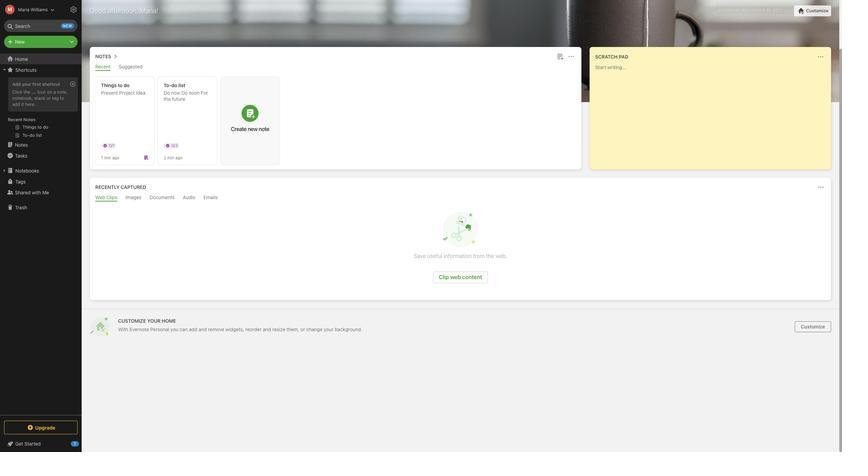 Task type: describe. For each thing, give the bounding box(es) containing it.
a
[[54, 89, 56, 95]]

evernote
[[130, 327, 149, 332]]

home link
[[0, 53, 82, 64]]

good
[[90, 7, 106, 15]]

web clips
[[95, 194, 117, 200]]

1 and from the left
[[199, 327, 207, 332]]

home
[[162, 318, 176, 324]]

0/1
[[109, 143, 115, 148]]

future
[[172, 96, 185, 102]]

click to collapse image
[[79, 440, 84, 448]]

0 vertical spatial customize button
[[795, 5, 832, 16]]

get started
[[15, 441, 41, 447]]

stack
[[34, 95, 45, 101]]

icon on a note, notebook, stack or tag to add it here.
[[12, 89, 68, 107]]

more actions field for recently captured
[[817, 183, 827, 192]]

resize
[[273, 327, 286, 332]]

emails tab
[[204, 194, 218, 202]]

scratch pad button
[[594, 53, 629, 61]]

tags
[[15, 179, 26, 184]]

...
[[32, 89, 36, 95]]

add inside icon on a note, notebook, stack or tag to add it here.
[[12, 101, 20, 107]]

1 do from the left
[[164, 90, 170, 96]]

0/3
[[172, 143, 178, 148]]

upgrade
[[35, 425, 55, 431]]

suggested tab
[[119, 64, 143, 71]]

min for 2
[[167, 155, 174, 160]]

here.
[[25, 101, 36, 107]]

scratch
[[596, 54, 618, 60]]

with
[[32, 190, 41, 195]]

2
[[164, 155, 166, 160]]

1 vertical spatial customize button
[[796, 321, 832, 332]]

0 vertical spatial customize
[[807, 8, 829, 13]]

notes link
[[0, 139, 81, 150]]

7
[[74, 442, 76, 446]]

group inside tree
[[0, 75, 81, 142]]

soon
[[189, 90, 200, 96]]

2 min ago
[[164, 155, 183, 160]]

documents tab
[[150, 194, 175, 202]]

save useful information from the web.
[[414, 253, 508, 259]]

do inside to-do list do now do soon for the future
[[171, 82, 177, 88]]

clips
[[107, 194, 117, 200]]

useful
[[428, 253, 443, 259]]

recently captured
[[95, 184, 146, 190]]

widgets,
[[226, 327, 244, 332]]

maria williams
[[18, 7, 48, 12]]

audio
[[183, 194, 196, 200]]

things to do present project idea
[[101, 82, 146, 96]]

things
[[101, 82, 117, 88]]

documents
[[150, 194, 175, 200]]

note,
[[57, 89, 68, 95]]

thursday,
[[720, 8, 742, 13]]

remove
[[208, 327, 224, 332]]

your inside tree
[[22, 81, 31, 87]]

get
[[15, 441, 23, 447]]

Account field
[[0, 3, 55, 16]]

home
[[15, 56, 28, 62]]

started
[[24, 441, 41, 447]]

williams
[[31, 7, 48, 12]]

add inside customize your home with evernote personal you can add and remove widgets, reorder and resize them, or change your background.
[[189, 327, 197, 332]]

1 min ago
[[101, 155, 119, 160]]

1 vertical spatial customize
[[802, 324, 826, 330]]

captured
[[121, 184, 146, 190]]

on
[[47, 89, 52, 95]]

shared with me
[[15, 190, 49, 195]]

expand notebooks image
[[2, 168, 7, 173]]

icon
[[37, 89, 46, 95]]

emails
[[204, 194, 218, 200]]

shared
[[15, 190, 31, 195]]

notes button
[[94, 52, 119, 61]]

project
[[119, 90, 135, 96]]

ago for 2 min ago
[[176, 155, 183, 160]]

maria!
[[140, 7, 159, 15]]

tags button
[[0, 176, 81, 187]]

content
[[463, 274, 483, 280]]

trash link
[[0, 202, 81, 213]]

personal
[[150, 327, 169, 332]]

tag
[[52, 95, 59, 101]]

shortcut
[[42, 81, 60, 87]]

Help and Learning task checklist field
[[0, 439, 82, 450]]

to inside icon on a note, notebook, stack or tag to add it here.
[[60, 95, 64, 101]]

new
[[15, 39, 25, 45]]

tasks
[[15, 153, 27, 159]]

background.
[[335, 327, 363, 332]]

tree containing home
[[0, 53, 82, 415]]

audio tab
[[183, 194, 196, 202]]

maria
[[18, 7, 29, 12]]

web
[[95, 194, 105, 200]]

present
[[101, 90, 118, 96]]



Task type: locate. For each thing, give the bounding box(es) containing it.
1 horizontal spatial or
[[301, 327, 305, 332]]

0 vertical spatial new
[[63, 23, 72, 28]]

tasks button
[[0, 150, 81, 161]]

0 vertical spatial to
[[118, 82, 123, 88]]

do
[[164, 90, 170, 96], [182, 90, 188, 96]]

notes up tasks
[[15, 142, 28, 148]]

your inside customize your home with evernote personal you can add and remove widgets, reorder and resize them, or change your background.
[[324, 327, 334, 332]]

2 do from the left
[[182, 90, 188, 96]]

recent down it
[[8, 117, 22, 122]]

1 min from the left
[[104, 155, 111, 160]]

More actions field
[[567, 52, 576, 61], [817, 52, 826, 62], [817, 183, 827, 192]]

1 vertical spatial add
[[189, 327, 197, 332]]

the inside tree
[[24, 89, 30, 95]]

0 vertical spatial or
[[47, 95, 51, 101]]

new inside button
[[248, 126, 258, 132]]

and left resize
[[263, 327, 271, 332]]

recent inside tree
[[8, 117, 22, 122]]

min right 2
[[167, 155, 174, 160]]

pad
[[619, 54, 629, 60]]

do inside things to do present project idea
[[124, 82, 130, 88]]

recent
[[95, 64, 111, 69], [8, 117, 22, 122]]

2 ago from the left
[[176, 155, 183, 160]]

do down to-
[[164, 90, 170, 96]]

1 vertical spatial to
[[60, 95, 64, 101]]

note
[[259, 126, 270, 132]]

more actions image for recently captured
[[818, 183, 826, 191]]

1 do from the left
[[124, 82, 130, 88]]

trash
[[15, 205, 27, 210]]

new left note on the left
[[248, 126, 258, 132]]

tab list
[[91, 64, 581, 71], [91, 194, 831, 202]]

do left list
[[171, 82, 177, 88]]

more actions field for scratch pad
[[817, 52, 826, 62]]

1 horizontal spatial and
[[263, 327, 271, 332]]

1 tab list from the top
[[91, 64, 581, 71]]

create new note
[[231, 126, 270, 132]]

clip
[[439, 274, 449, 280]]

idea
[[136, 90, 146, 96]]

the
[[24, 89, 30, 95], [164, 96, 171, 102], [486, 253, 494, 259]]

ago
[[112, 155, 119, 160], [176, 155, 183, 160]]

2 horizontal spatial the
[[486, 253, 494, 259]]

0 vertical spatial the
[[24, 89, 30, 95]]

2023
[[774, 8, 784, 13]]

2 do from the left
[[171, 82, 177, 88]]

images tab
[[126, 194, 142, 202]]

the inside to-do list do now do soon for the future
[[164, 96, 171, 102]]

1 vertical spatial recent
[[8, 117, 22, 122]]

afternoon,
[[108, 7, 138, 15]]

clip web content button
[[434, 272, 488, 283]]

notes up recent tab
[[95, 53, 111, 59]]

to
[[118, 82, 123, 88], [60, 95, 64, 101]]

add
[[12, 101, 20, 107], [189, 327, 197, 332]]

your
[[147, 318, 161, 324]]

more actions image
[[568, 52, 576, 61], [817, 53, 826, 61], [818, 183, 826, 191]]

customize button
[[795, 5, 832, 16], [796, 321, 832, 332]]

shared with me link
[[0, 187, 81, 198]]

recent for recent notes
[[8, 117, 22, 122]]

tab list for notes
[[91, 64, 581, 71]]

recently captured button
[[94, 183, 146, 191]]

0 vertical spatial tab list
[[91, 64, 581, 71]]

0 horizontal spatial and
[[199, 327, 207, 332]]

new search field
[[9, 20, 74, 32]]

web clips tab panel
[[90, 202, 832, 300]]

min
[[104, 155, 111, 160], [167, 155, 174, 160]]

1 vertical spatial notes
[[23, 117, 36, 122]]

to up project
[[118, 82, 123, 88]]

settings image
[[69, 5, 78, 14]]

the right from
[[486, 253, 494, 259]]

the left the future
[[164, 96, 171, 102]]

2 vertical spatial the
[[486, 253, 494, 259]]

add left it
[[12, 101, 20, 107]]

0 horizontal spatial add
[[12, 101, 20, 107]]

customize
[[118, 318, 146, 324]]

new button
[[4, 36, 78, 48]]

tab list containing recent
[[91, 64, 581, 71]]

0 vertical spatial recent
[[95, 64, 111, 69]]

shortcuts
[[15, 67, 37, 73]]

create
[[231, 126, 247, 132]]

or right them,
[[301, 327, 305, 332]]

1 vertical spatial the
[[164, 96, 171, 102]]

tree
[[0, 53, 82, 415]]

1 vertical spatial tab list
[[91, 194, 831, 202]]

or inside icon on a note, notebook, stack or tag to add it here.
[[47, 95, 51, 101]]

notebooks link
[[0, 165, 81, 176]]

first
[[32, 81, 41, 87]]

group containing add your first shortcut
[[0, 75, 81, 142]]

new inside search field
[[63, 23, 72, 28]]

ago for 1 min ago
[[112, 155, 119, 160]]

create new note button
[[221, 77, 280, 165]]

1 horizontal spatial new
[[248, 126, 258, 132]]

recent notes
[[8, 117, 36, 122]]

recent down notes button
[[95, 64, 111, 69]]

2 vertical spatial notes
[[15, 142, 28, 148]]

0 horizontal spatial do
[[164, 90, 170, 96]]

recent tab
[[95, 64, 111, 71]]

web
[[451, 274, 461, 280]]

or down on
[[47, 95, 51, 101]]

Search text field
[[9, 20, 73, 32]]

0 horizontal spatial your
[[22, 81, 31, 87]]

change
[[307, 327, 323, 332]]

1 vertical spatial new
[[248, 126, 258, 132]]

to inside things to do present project idea
[[118, 82, 123, 88]]

now
[[171, 90, 180, 96]]

1 horizontal spatial do
[[182, 90, 188, 96]]

me
[[42, 190, 49, 195]]

suggested
[[119, 64, 143, 69]]

reorder
[[246, 327, 262, 332]]

1 horizontal spatial min
[[167, 155, 174, 160]]

add
[[12, 81, 21, 87]]

min right 1
[[104, 155, 111, 160]]

0 vertical spatial your
[[22, 81, 31, 87]]

good afternoon, maria!
[[90, 7, 159, 15]]

16,
[[767, 8, 773, 13]]

with
[[118, 327, 128, 332]]

0 horizontal spatial do
[[124, 82, 130, 88]]

the left ...
[[24, 89, 30, 95]]

november
[[743, 8, 766, 13]]

0 horizontal spatial min
[[104, 155, 111, 160]]

or inside customize your home with evernote personal you can add and remove widgets, reorder and resize them, or change your background.
[[301, 327, 305, 332]]

0 horizontal spatial or
[[47, 95, 51, 101]]

click
[[12, 89, 22, 95]]

1 horizontal spatial to
[[118, 82, 123, 88]]

tab list for recently captured
[[91, 194, 831, 202]]

group
[[0, 75, 81, 142]]

your right change in the left of the page
[[324, 327, 334, 332]]

save
[[414, 253, 426, 259]]

recent tab panel
[[90, 71, 582, 170]]

1 vertical spatial your
[[324, 327, 334, 332]]

your
[[22, 81, 31, 87], [324, 327, 334, 332]]

recent for recent
[[95, 64, 111, 69]]

0 vertical spatial add
[[12, 101, 20, 107]]

customize your home with evernote personal you can add and remove widgets, reorder and resize them, or change your background.
[[118, 318, 363, 332]]

1 ago from the left
[[112, 155, 119, 160]]

recent inside tab list
[[95, 64, 111, 69]]

upgrade button
[[4, 421, 78, 435]]

0 horizontal spatial ago
[[112, 155, 119, 160]]

information
[[444, 253, 472, 259]]

scratch pad
[[596, 54, 629, 60]]

2 and from the left
[[263, 327, 271, 332]]

do up project
[[124, 82, 130, 88]]

ago down 0/1
[[112, 155, 119, 160]]

and left the remove
[[199, 327, 207, 332]]

your up click the ... on the left
[[22, 81, 31, 87]]

recently
[[95, 184, 120, 190]]

it
[[21, 101, 24, 107]]

web clips tab
[[95, 194, 117, 202]]

1 horizontal spatial add
[[189, 327, 197, 332]]

notes inside notes link
[[15, 142, 28, 148]]

thursday, november 16, 2023
[[720, 8, 784, 13]]

new
[[63, 23, 72, 28], [248, 126, 258, 132]]

1 horizontal spatial do
[[171, 82, 177, 88]]

1 horizontal spatial recent
[[95, 64, 111, 69]]

0 horizontal spatial to
[[60, 95, 64, 101]]

to-
[[164, 82, 171, 88]]

0 horizontal spatial recent
[[8, 117, 22, 122]]

to down note,
[[60, 95, 64, 101]]

list
[[179, 82, 185, 88]]

do down list
[[182, 90, 188, 96]]

click the ...
[[12, 89, 36, 95]]

1 horizontal spatial ago
[[176, 155, 183, 160]]

for
[[201, 90, 208, 96]]

0 horizontal spatial new
[[63, 23, 72, 28]]

them,
[[287, 327, 299, 332]]

notes inside notes button
[[95, 53, 111, 59]]

ago down 0/3
[[176, 155, 183, 160]]

can
[[180, 327, 188, 332]]

notes down here.
[[23, 117, 36, 122]]

customize
[[807, 8, 829, 13], [802, 324, 826, 330]]

1 vertical spatial or
[[301, 327, 305, 332]]

images
[[126, 194, 142, 200]]

0 vertical spatial notes
[[95, 53, 111, 59]]

Start writing… text field
[[596, 64, 831, 164]]

the inside web clips tab panel
[[486, 253, 494, 259]]

do
[[124, 82, 130, 88], [171, 82, 177, 88]]

add your first shortcut
[[12, 81, 60, 87]]

1 horizontal spatial your
[[324, 327, 334, 332]]

notes
[[95, 53, 111, 59], [23, 117, 36, 122], [15, 142, 28, 148]]

0 horizontal spatial the
[[24, 89, 30, 95]]

1 horizontal spatial the
[[164, 96, 171, 102]]

new down "settings" icon
[[63, 23, 72, 28]]

more actions image for scratch pad
[[817, 53, 826, 61]]

tab list containing web clips
[[91, 194, 831, 202]]

web.
[[496, 253, 508, 259]]

2 tab list from the top
[[91, 194, 831, 202]]

add right the can
[[189, 327, 197, 332]]

min for 1
[[104, 155, 111, 160]]

2 min from the left
[[167, 155, 174, 160]]



Task type: vqa. For each thing, say whether or not it's contained in the screenshot.
Scratch Pad button
yes



